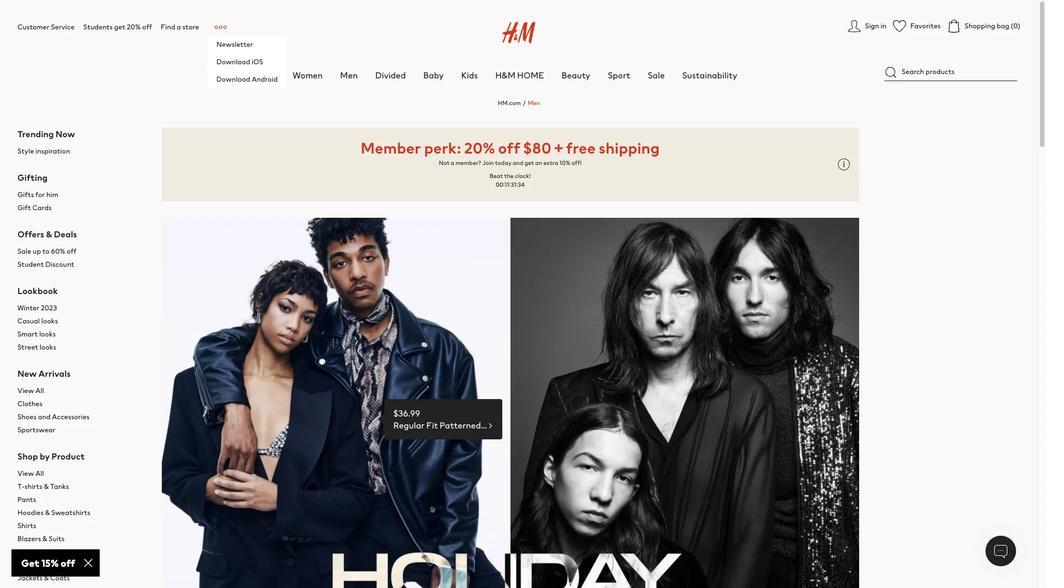 Task type: describe. For each thing, give the bounding box(es) containing it.
cardigans
[[17, 547, 51, 558]]

bag
[[997, 21, 1010, 31]]

blazers & suits link
[[17, 533, 126, 546]]

view inside shop by product view all t-shirts & tanks pants hoodies & sweatshirts shirts blazers & suits cardigans & sweaters jeans jackets & coats
[[17, 469, 34, 479]]

trending now style inspiration
[[17, 128, 75, 156]]

2023
[[41, 303, 57, 313]]

men link inside header.primary.navigation element
[[340, 69, 358, 82]]

customer service link
[[17, 22, 75, 32]]

2 view all link from the top
[[17, 468, 126, 481]]

gifts
[[17, 190, 34, 200]]

60%
[[51, 246, 65, 257]]

the
[[505, 172, 514, 180]]

street looks link
[[17, 341, 126, 354]]

new arrivals view all clothes shoes and accessories sportswear
[[17, 367, 90, 436]]

smart looks link
[[17, 328, 126, 341]]

kids link
[[461, 69, 478, 82]]

style inspiration link
[[17, 145, 126, 158]]

find
[[161, 22, 175, 32]]

tanks
[[50, 482, 69, 492]]

divided
[[375, 69, 406, 82]]

not
[[439, 159, 450, 167]]

baby link
[[424, 69, 444, 82]]

download ios link
[[208, 53, 287, 71]]

and inside member perk: 20% off $80 + free shipping not a member? join today and get an extra 10% off! beat the clock! 00:11:31:34
[[513, 159, 524, 167]]

Search products search field
[[885, 63, 1018, 81]]

sweaters
[[59, 547, 90, 558]]

patterned
[[440, 419, 481, 432]]

student discount link
[[17, 258, 126, 272]]

t-
[[17, 482, 25, 492]]

a inside member perk: 20% off $80 + free shipping not a member? join today and get an extra 10% off! beat the clock! 00:11:31:34
[[451, 159, 455, 167]]

pants link
[[17, 494, 126, 507]]

all inside new arrivals view all clothes shoes and accessories sportswear
[[35, 386, 44, 396]]

casual
[[17, 316, 40, 327]]

jeans link
[[17, 559, 126, 572]]

sale inside offers & deals sale up to 60% off student discount
[[17, 246, 31, 257]]

shipping
[[599, 137, 660, 159]]

now
[[56, 128, 75, 141]]

an
[[536, 159, 543, 167]]

$36.99
[[394, 407, 421, 420]]

sign in
[[866, 21, 887, 31]]

arrivals
[[38, 367, 71, 381]]

baby
[[424, 69, 444, 82]]

shopping bag (0) link
[[948, 20, 1021, 33]]

hoodies & sweatshirts link
[[17, 507, 126, 520]]

20% for get
[[127, 22, 141, 32]]

& down suits
[[52, 547, 57, 558]]

jackets
[[17, 574, 43, 584]]

member?
[[456, 159, 482, 167]]

winter
[[17, 303, 39, 313]]

newsletter
[[217, 39, 253, 50]]

1 vertical spatial looks
[[39, 329, 56, 340]]

join
[[483, 159, 494, 167]]

clothes
[[17, 399, 43, 409]]

lyocell
[[483, 419, 511, 432]]

sign
[[866, 21, 880, 31]]

gifting
[[17, 171, 48, 184]]

divided link
[[375, 69, 406, 82]]

and inside new arrivals view all clothes shoes and accessories sportswear
[[38, 412, 51, 423]]

sale link
[[648, 69, 665, 82]]

& left suits
[[42, 534, 47, 545]]

get inside member perk: 20% off $80 + free shipping not a member? join today and get an extra 10% off! beat the clock! 00:11:31:34
[[525, 159, 534, 167]]

sport link
[[608, 69, 631, 82]]

men inside header.primary.navigation element
[[340, 69, 358, 82]]

gift
[[17, 203, 31, 213]]

shopping bag (0)
[[965, 21, 1021, 31]]

download ios
[[217, 57, 263, 67]]

blazers
[[17, 534, 41, 545]]

h&m home
[[496, 69, 545, 82]]

00:11:31:34
[[496, 180, 525, 189]]

find a store link
[[161, 22, 199, 32]]

suits
[[49, 534, 65, 545]]

find a store
[[161, 22, 199, 32]]

ios
[[252, 57, 263, 67]]

0 vertical spatial a
[[177, 22, 181, 32]]

10%
[[560, 159, 571, 167]]

gifts for him link
[[17, 189, 126, 202]]

store
[[182, 22, 199, 32]]



Task type: vqa. For each thing, say whether or not it's contained in the screenshot.
+3
no



Task type: locate. For each thing, give the bounding box(es) containing it.
a right find
[[177, 22, 181, 32]]

1 download from the top
[[217, 57, 250, 67]]

for
[[35, 190, 45, 200]]

1 vertical spatial download
[[217, 74, 250, 85]]

gifting gifts for him gift cards
[[17, 171, 58, 213]]

1 horizontal spatial men link
[[528, 99, 540, 107]]

shoes
[[17, 412, 37, 423]]

jeans
[[17, 560, 36, 571]]

clothes link
[[17, 398, 126, 411]]

discount
[[45, 260, 74, 270]]

view all link down arrivals
[[17, 385, 126, 398]]

sustainability link
[[683, 69, 738, 82]]

0 horizontal spatial men link
[[340, 69, 358, 82]]

off for get
[[142, 22, 152, 32]]

a
[[177, 22, 181, 32], [451, 159, 455, 167]]

20% left the today
[[465, 137, 495, 159]]

download inside 'link'
[[217, 57, 250, 67]]

lookbook winter 2023 casual looks smart looks street looks
[[17, 285, 58, 353]]

and
[[513, 159, 524, 167], [38, 412, 51, 423]]

students get 20% off
[[83, 22, 152, 32]]

looks right smart
[[39, 329, 56, 340]]

1 horizontal spatial get
[[525, 159, 534, 167]]

shirt
[[513, 419, 532, 432]]

him
[[46, 190, 58, 200]]

0 vertical spatial get
[[114, 22, 125, 32]]

sale inside header.primary.navigation element
[[648, 69, 665, 82]]

member
[[361, 137, 421, 159]]

& left deals
[[46, 228, 52, 241]]

sportswear link
[[17, 424, 126, 437]]

men right / on the top of page
[[528, 99, 540, 107]]

sportswear
[[17, 425, 56, 436]]

2 all from the top
[[35, 469, 44, 479]]

0 horizontal spatial off
[[67, 246, 76, 257]]

off right join
[[498, 137, 520, 159]]

shirts
[[17, 521, 36, 532]]

view
[[17, 386, 34, 396], [17, 469, 34, 479]]

inspiration
[[35, 146, 70, 156]]

sale left up
[[17, 246, 31, 257]]

students get 20% off link
[[83, 22, 152, 32]]

lookbook
[[17, 285, 58, 298]]

0 vertical spatial men
[[340, 69, 358, 82]]

20% for perk:
[[465, 137, 495, 159]]

1 vertical spatial and
[[38, 412, 51, 423]]

all up clothes
[[35, 386, 44, 396]]

by
[[40, 450, 50, 463]]

0 vertical spatial view all link
[[17, 385, 126, 398]]

jackets & coats link
[[17, 572, 126, 586]]

0 vertical spatial men link
[[340, 69, 358, 82]]

view all link up the tanks
[[17, 468, 126, 481]]

view inside new arrivals view all clothes shoes and accessories sportswear
[[17, 386, 34, 396]]

and up sportswear on the left bottom
[[38, 412, 51, 423]]

h&m home link
[[496, 69, 545, 82]]

1 view from the top
[[17, 386, 34, 396]]

looks right the street
[[40, 342, 56, 353]]

men inside member perk: 20% off $80 + free shipping main content
[[528, 99, 540, 107]]

fit
[[427, 419, 438, 432]]

0 horizontal spatial men
[[340, 69, 358, 82]]

0 vertical spatial and
[[513, 159, 524, 167]]

2 vertical spatial off
[[67, 246, 76, 257]]

trending
[[17, 128, 54, 141]]

0 horizontal spatial sale
[[17, 246, 31, 257]]

2 horizontal spatial off
[[498, 137, 520, 159]]

all inside shop by product view all t-shirts & tanks pants hoodies & sweatshirts shirts blazers & suits cardigans & sweaters jeans jackets & coats
[[35, 469, 44, 479]]

+
[[555, 137, 563, 159]]

extra
[[544, 159, 559, 167]]

offers & deals sale up to 60% off student discount
[[17, 228, 77, 270]]

clock!
[[515, 172, 531, 180]]

1 vertical spatial off
[[498, 137, 520, 159]]

1 all from the top
[[35, 386, 44, 396]]

style
[[17, 146, 34, 156]]

1 vertical spatial men link
[[528, 99, 540, 107]]

newsletter link
[[208, 36, 287, 53]]

shopping
[[965, 21, 996, 31]]

0 horizontal spatial 20%
[[127, 22, 141, 32]]

off for perk:
[[498, 137, 520, 159]]

sweatshirts
[[51, 508, 90, 519]]

new
[[17, 367, 37, 381]]

men link right / on the top of page
[[528, 99, 540, 107]]

& left coats
[[44, 574, 49, 584]]

20% inside member perk: 20% off $80 + free shipping not a member? join today and get an extra 10% off! beat the clock! 00:11:31:34
[[465, 137, 495, 159]]

shirts link
[[17, 520, 126, 533]]

off!
[[572, 159, 582, 167]]

gift cards link
[[17, 202, 126, 215]]

and up clock!
[[513, 159, 524, 167]]

header.primary.navigation element
[[17, 9, 1047, 88]]

men right the women link
[[340, 69, 358, 82]]

20% inside header.primary.navigation element
[[127, 22, 141, 32]]

download android
[[217, 74, 278, 85]]

h&m
[[496, 69, 516, 82]]

all
[[35, 386, 44, 396], [35, 469, 44, 479]]

2 vertical spatial looks
[[40, 342, 56, 353]]

$80
[[524, 137, 552, 159]]

2 view from the top
[[17, 469, 34, 479]]

beauty
[[562, 69, 591, 82]]

today
[[495, 159, 512, 167]]

cards
[[32, 203, 52, 213]]

0 vertical spatial sale
[[648, 69, 665, 82]]

hoodies
[[17, 508, 44, 519]]

customer
[[17, 22, 50, 32]]

1 horizontal spatial 20%
[[465, 137, 495, 159]]

0 vertical spatial download
[[217, 57, 250, 67]]

get left an
[[525, 159, 534, 167]]

2 download from the top
[[217, 74, 250, 85]]

download down newsletter
[[217, 57, 250, 67]]

0 horizontal spatial a
[[177, 22, 181, 32]]

all up shirts
[[35, 469, 44, 479]]

1 horizontal spatial off
[[142, 22, 152, 32]]

view up t-
[[17, 469, 34, 479]]

1 horizontal spatial men
[[528, 99, 540, 107]]

(0)
[[1012, 21, 1021, 31]]

1 view all link from the top
[[17, 385, 126, 398]]

favorites
[[911, 21, 941, 31]]

product
[[52, 450, 85, 463]]

1 vertical spatial a
[[451, 159, 455, 167]]

download android link
[[208, 71, 287, 88]]

0 horizontal spatial get
[[114, 22, 125, 32]]

service
[[51, 22, 75, 32]]

men
[[340, 69, 358, 82], [528, 99, 540, 107]]

off up student discount link
[[67, 246, 76, 257]]

off left find
[[142, 22, 152, 32]]

1 horizontal spatial sale
[[648, 69, 665, 82]]

off inside header.primary.navigation element
[[142, 22, 152, 32]]

download down download ios
[[217, 74, 250, 85]]

sign in button
[[848, 20, 887, 33]]

member perk: 20% off $80 + free shipping main content
[[0, 90, 1039, 589]]

1 vertical spatial men
[[528, 99, 540, 107]]

member perk: 20% off $80 + free shipping not a member? join today and get an extra 10% off! beat the clock! 00:11:31:34
[[361, 137, 660, 189]]

1 vertical spatial 20%
[[465, 137, 495, 159]]

off inside member perk: 20% off $80 + free shipping not a member? join today and get an extra 10% off! beat the clock! 00:11:31:34
[[498, 137, 520, 159]]

shop
[[17, 450, 38, 463]]

favorites link
[[894, 20, 941, 33]]

a right not
[[451, 159, 455, 167]]

h&m image
[[503, 22, 536, 44]]

0 vertical spatial view
[[17, 386, 34, 396]]

sale
[[648, 69, 665, 82], [17, 246, 31, 257]]

sustainability
[[683, 69, 738, 82]]

1 vertical spatial all
[[35, 469, 44, 479]]

sale right sport
[[648, 69, 665, 82]]

off
[[142, 22, 152, 32], [498, 137, 520, 159], [67, 246, 76, 257]]

download for download android
[[217, 74, 250, 85]]

& right shirts
[[44, 482, 49, 492]]

& inside offers & deals sale up to 60% off student discount
[[46, 228, 52, 241]]

0 vertical spatial 20%
[[127, 22, 141, 32]]

0 vertical spatial looks
[[41, 316, 58, 327]]

/
[[523, 99, 526, 107]]

offers
[[17, 228, 44, 241]]

looks down the "2023"
[[41, 316, 58, 327]]

regular fit patterned lyocell shirt
[[394, 419, 532, 432]]

kids
[[461, 69, 478, 82]]

view up clothes
[[17, 386, 34, 396]]

0 vertical spatial all
[[35, 386, 44, 396]]

women
[[293, 69, 323, 82]]

1 horizontal spatial and
[[513, 159, 524, 167]]

cardigans & sweaters link
[[17, 546, 126, 559]]

1 vertical spatial get
[[525, 159, 534, 167]]

1 vertical spatial sale
[[17, 246, 31, 257]]

get right the students
[[114, 22, 125, 32]]

off inside offers & deals sale up to 60% off student discount
[[67, 246, 76, 257]]

get inside header.primary.navigation element
[[114, 22, 125, 32]]

free
[[567, 137, 596, 159]]

0 horizontal spatial and
[[38, 412, 51, 423]]

coats
[[50, 574, 70, 584]]

sale up to 60% off link
[[17, 245, 126, 258]]

1 horizontal spatial a
[[451, 159, 455, 167]]

home
[[518, 69, 545, 82]]

20% left find
[[127, 22, 141, 32]]

sport
[[608, 69, 631, 82]]

customer service
[[17, 22, 75, 32]]

up
[[33, 246, 41, 257]]

& right hoodies
[[45, 508, 50, 519]]

shoes and accessories link
[[17, 411, 126, 424]]

0 vertical spatial off
[[142, 22, 152, 32]]

download for download ios
[[217, 57, 250, 67]]

men link right the women link
[[340, 69, 358, 82]]

beauty link
[[562, 69, 591, 82]]

1 vertical spatial view all link
[[17, 468, 126, 481]]

beat
[[490, 172, 503, 180]]

1 vertical spatial view
[[17, 469, 34, 479]]



